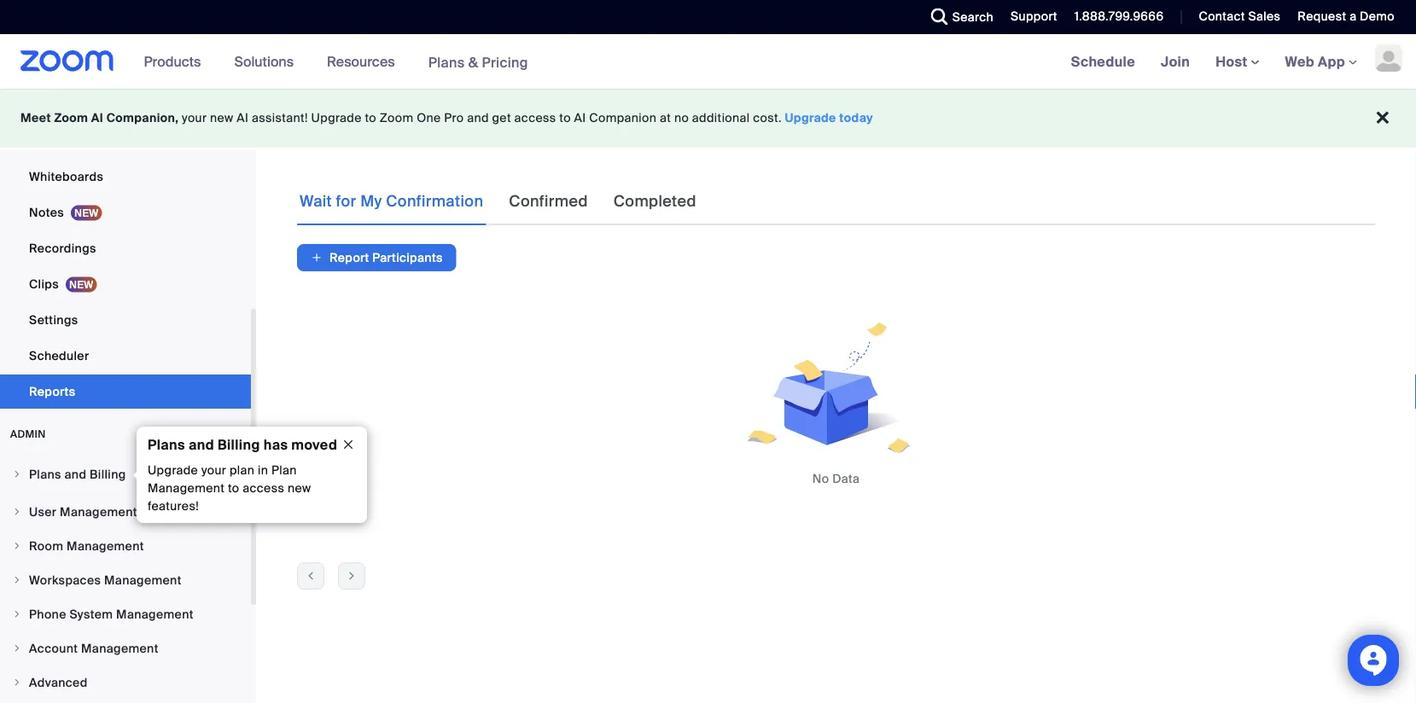 Task type: describe. For each thing, give the bounding box(es) containing it.
to inside upgrade your plan in plan management to access new features!
[[228, 481, 239, 497]]

wait for my confirmation
[[300, 192, 484, 211]]

1 zoom from the left
[[54, 110, 88, 126]]

1.888.799.9666
[[1075, 9, 1164, 24]]

one
[[417, 110, 441, 126]]

moved
[[291, 436, 337, 454]]

resources button
[[327, 34, 403, 89]]

solutions button
[[234, 34, 301, 89]]

management for room management
[[67, 538, 144, 554]]

web
[[1286, 53, 1315, 70]]

side navigation navigation
[[0, 0, 256, 704]]

settings link
[[0, 303, 251, 337]]

reports link
[[0, 375, 251, 409]]

plans and billing
[[29, 467, 126, 482]]

resources
[[327, 53, 395, 70]]

account management menu item
[[0, 633, 251, 665]]

upgrade today link
[[785, 110, 874, 126]]

companion,
[[106, 110, 179, 126]]

devices
[[84, 133, 131, 149]]

2 ai from the left
[[237, 110, 249, 126]]

system
[[70, 607, 113, 622]]

no
[[813, 471, 830, 487]]

product information navigation
[[131, 34, 541, 90]]

search button
[[919, 0, 998, 34]]

scheduler
[[29, 348, 89, 364]]

get
[[492, 110, 511, 126]]

personal devices link
[[0, 124, 251, 158]]

billing for plans and billing has moved
[[218, 436, 260, 454]]

participants
[[373, 250, 443, 266]]

solutions
[[234, 53, 294, 70]]

1 ai from the left
[[91, 110, 103, 126]]

at
[[660, 110, 671, 126]]

upgrade inside upgrade your plan in plan management to access new features!
[[148, 463, 198, 479]]

right image inside advanced menu item
[[12, 678, 22, 688]]

access inside meet zoom ai companion, footer
[[515, 110, 556, 126]]

schedule
[[1071, 53, 1136, 70]]

room
[[29, 538, 63, 554]]

sales
[[1249, 9, 1281, 24]]

meet
[[20, 110, 51, 126]]

&
[[469, 53, 478, 71]]

notes
[[29, 204, 64, 220]]

phone system management
[[29, 607, 194, 622]]

in
[[258, 463, 268, 479]]

whiteboards
[[29, 169, 103, 184]]

right image for room management
[[12, 541, 22, 552]]

scheduler link
[[0, 339, 251, 373]]

confirmed tab
[[507, 178, 591, 225]]

add image
[[311, 249, 323, 266]]

close image
[[335, 437, 362, 453]]

for
[[336, 192, 357, 211]]

report participants button
[[297, 244, 457, 272]]

plans for plans and billing has moved
[[148, 436, 185, 454]]

request
[[1298, 9, 1347, 24]]

user management menu item
[[0, 496, 251, 529]]

app
[[1318, 53, 1346, 70]]

contact
[[1199, 9, 1246, 24]]

previous page image
[[298, 569, 324, 584]]

data
[[833, 471, 860, 487]]

tabs of reported participants page tab list
[[297, 178, 699, 225]]

reports
[[29, 384, 75, 400]]

management inside upgrade your plan in plan management to access new features!
[[148, 481, 225, 497]]

recordings
[[29, 240, 96, 256]]

personal devices
[[29, 133, 131, 149]]

phone system management menu item
[[0, 599, 251, 631]]

meet zoom ai companion, your new ai assistant! upgrade to zoom one pro and get access to ai companion at no additional cost. upgrade today
[[20, 110, 874, 126]]

profile picture image
[[1376, 44, 1403, 72]]

room management
[[29, 538, 144, 554]]

today
[[840, 110, 874, 126]]

workspaces management menu item
[[0, 564, 251, 597]]

your inside upgrade your plan in plan management to access new features!
[[201, 463, 226, 479]]

1 horizontal spatial upgrade
[[311, 110, 362, 126]]

has
[[264, 436, 288, 454]]

new inside upgrade your plan in plan management to access new features!
[[288, 481, 311, 497]]

upgrade your plan in plan management to access new features!
[[148, 463, 311, 514]]

a
[[1350, 9, 1357, 24]]

clips link
[[0, 267, 251, 301]]

user
[[29, 504, 57, 520]]

and for plans and billing
[[64, 467, 87, 482]]

no data
[[813, 471, 860, 487]]

3 ai from the left
[[574, 110, 586, 126]]

account
[[29, 641, 78, 657]]

features!
[[148, 499, 199, 514]]

host button
[[1216, 53, 1260, 70]]

demo
[[1360, 9, 1395, 24]]

report
[[330, 250, 369, 266]]



Task type: vqa. For each thing, say whether or not it's contained in the screenshot.
seventh menu item from the top
no



Task type: locate. For each thing, give the bounding box(es) containing it.
plans & pricing
[[428, 53, 528, 71]]

2 right image from the top
[[12, 507, 22, 517]]

upgrade down product information navigation
[[311, 110, 362, 126]]

right image left user
[[12, 507, 22, 517]]

settings
[[29, 312, 78, 328]]

ai
[[91, 110, 103, 126], [237, 110, 249, 126], [574, 110, 586, 126]]

management up workspaces management
[[67, 538, 144, 554]]

web app button
[[1286, 53, 1358, 70]]

your left the "plan"
[[201, 463, 226, 479]]

ai left assistant!
[[237, 110, 249, 126]]

0 vertical spatial and
[[467, 110, 489, 126]]

whiteboards link
[[0, 160, 251, 194]]

confirmed
[[509, 192, 588, 211]]

my
[[360, 192, 382, 211]]

search
[[953, 9, 994, 25]]

next page image
[[339, 569, 365, 584]]

personal
[[29, 133, 81, 149]]

and inside meet zoom ai companion, footer
[[467, 110, 489, 126]]

report participants
[[330, 250, 443, 266]]

billing
[[218, 436, 260, 454], [90, 467, 126, 482]]

plans and billing menu item
[[0, 459, 251, 494]]

plans inside 'tooltip'
[[148, 436, 185, 454]]

advanced menu item
[[0, 667, 251, 699]]

management down the workspaces management menu item
[[116, 607, 194, 622]]

plans up user
[[29, 467, 61, 482]]

plans and billing has moved tooltip
[[132, 427, 367, 523]]

pro
[[444, 110, 464, 126]]

1 vertical spatial your
[[201, 463, 226, 479]]

ai left companion
[[574, 110, 586, 126]]

2 vertical spatial and
[[64, 467, 87, 482]]

access
[[515, 110, 556, 126], [243, 481, 284, 497]]

wait
[[300, 192, 332, 211]]

2 zoom from the left
[[380, 110, 414, 126]]

products
[[144, 53, 201, 70]]

1 horizontal spatial new
[[288, 481, 311, 497]]

plans left &
[[428, 53, 465, 71]]

plans and billing has moved
[[148, 436, 337, 454]]

plans inside product information navigation
[[428, 53, 465, 71]]

0 horizontal spatial zoom
[[54, 110, 88, 126]]

confirmation
[[386, 192, 484, 211]]

management for workspaces management
[[104, 573, 182, 588]]

management for user management
[[60, 504, 137, 520]]

0 vertical spatial plans
[[428, 53, 465, 71]]

right image left "advanced"
[[12, 678, 22, 688]]

1 vertical spatial new
[[288, 481, 311, 497]]

right image inside the workspaces management menu item
[[12, 575, 22, 586]]

right image inside room management menu item
[[12, 541, 22, 552]]

support
[[1011, 9, 1058, 24]]

1 horizontal spatial plans
[[148, 436, 185, 454]]

plans for plans and billing
[[29, 467, 61, 482]]

your right companion,
[[182, 110, 207, 126]]

schedule link
[[1059, 34, 1148, 89]]

phone
[[29, 607, 66, 622]]

to
[[365, 110, 377, 126], [560, 110, 571, 126], [228, 481, 239, 497]]

0 horizontal spatial plans
[[29, 467, 61, 482]]

plans up plans and billing menu item
[[148, 436, 185, 454]]

plans & pricing link
[[428, 53, 528, 71], [428, 53, 528, 71]]

1.888.799.9666 button
[[1062, 0, 1168, 34], [1075, 9, 1164, 24]]

management up "room management"
[[60, 504, 137, 520]]

plan
[[271, 463, 297, 479]]

new inside meet zoom ai companion, footer
[[210, 110, 234, 126]]

plan
[[230, 463, 255, 479]]

right image for user
[[12, 507, 22, 517]]

management inside 'menu item'
[[81, 641, 159, 657]]

right image down admin
[[12, 470, 22, 480]]

user management
[[29, 504, 137, 520]]

0 vertical spatial new
[[210, 110, 234, 126]]

and left get
[[467, 110, 489, 126]]

right image inside account management 'menu item'
[[12, 644, 22, 654]]

notes link
[[0, 196, 251, 230]]

right image
[[12, 470, 22, 480], [12, 507, 22, 517], [12, 575, 22, 586], [12, 610, 22, 620], [12, 678, 22, 688]]

contact sales link
[[1186, 0, 1285, 34], [1199, 9, 1281, 24]]

right image for plans
[[12, 470, 22, 480]]

wait for my confirmation tab
[[297, 178, 486, 225]]

completed tab
[[611, 178, 699, 225]]

banner
[[0, 34, 1417, 90]]

and inside 'tooltip'
[[189, 436, 214, 454]]

billing inside 'tooltip'
[[218, 436, 260, 454]]

new down plan
[[288, 481, 311, 497]]

2 horizontal spatial plans
[[428, 53, 465, 71]]

1 horizontal spatial access
[[515, 110, 556, 126]]

right image inside phone system management menu item
[[12, 610, 22, 620]]

plans inside menu item
[[29, 467, 61, 482]]

upgrade
[[311, 110, 362, 126], [785, 110, 837, 126], [148, 463, 198, 479]]

to down the "plan"
[[228, 481, 239, 497]]

clips
[[29, 276, 59, 292]]

right image left room at left bottom
[[12, 541, 22, 552]]

advanced
[[29, 675, 88, 691]]

and
[[467, 110, 489, 126], [189, 436, 214, 454], [64, 467, 87, 482]]

4 right image from the top
[[12, 610, 22, 620]]

right image
[[12, 541, 22, 552], [12, 644, 22, 654]]

2 vertical spatial plans
[[29, 467, 61, 482]]

billing for plans and billing
[[90, 467, 126, 482]]

request a demo link
[[1285, 0, 1417, 34], [1298, 9, 1395, 24]]

zoom up personal devices
[[54, 110, 88, 126]]

recordings link
[[0, 231, 251, 266]]

0 horizontal spatial upgrade
[[148, 463, 198, 479]]

1 vertical spatial right image
[[12, 644, 22, 654]]

zoom logo image
[[20, 50, 114, 72]]

admin
[[10, 428, 46, 441]]

meetings navigation
[[1059, 34, 1417, 90]]

and for plans and billing has moved
[[189, 436, 214, 454]]

new
[[210, 110, 234, 126], [288, 481, 311, 497]]

products button
[[144, 34, 209, 89]]

request a demo
[[1298, 9, 1395, 24]]

management for account management
[[81, 641, 159, 657]]

1 horizontal spatial billing
[[218, 436, 260, 454]]

1 horizontal spatial and
[[189, 436, 214, 454]]

cost.
[[753, 110, 782, 126]]

your
[[182, 110, 207, 126], [201, 463, 226, 479]]

additional
[[692, 110, 750, 126]]

management down room management menu item
[[104, 573, 182, 588]]

access down in
[[243, 481, 284, 497]]

join
[[1161, 53, 1190, 70]]

and inside menu item
[[64, 467, 87, 482]]

1 horizontal spatial zoom
[[380, 110, 414, 126]]

billing inside menu item
[[90, 467, 126, 482]]

management up features!
[[148, 481, 225, 497]]

upgrade up features!
[[148, 463, 198, 479]]

access inside upgrade your plan in plan management to access new features!
[[243, 481, 284, 497]]

1 vertical spatial access
[[243, 481, 284, 497]]

right image for workspaces
[[12, 575, 22, 586]]

web app
[[1286, 53, 1346, 70]]

billing up the "plan"
[[218, 436, 260, 454]]

completed
[[614, 192, 697, 211]]

to down 'resources' dropdown button
[[365, 110, 377, 126]]

pricing
[[482, 53, 528, 71]]

room management menu item
[[0, 530, 251, 563]]

banner containing products
[[0, 34, 1417, 90]]

0 vertical spatial right image
[[12, 541, 22, 552]]

plans
[[428, 53, 465, 71], [148, 436, 185, 454], [29, 467, 61, 482]]

new left assistant!
[[210, 110, 234, 126]]

billing up user management menu item
[[90, 467, 126, 482]]

companion
[[589, 110, 657, 126]]

workspaces management
[[29, 573, 182, 588]]

1 vertical spatial plans
[[148, 436, 185, 454]]

1 right image from the top
[[12, 470, 22, 480]]

0 vertical spatial your
[[182, 110, 207, 126]]

right image left account
[[12, 644, 22, 654]]

2 right image from the top
[[12, 644, 22, 654]]

1 vertical spatial billing
[[90, 467, 126, 482]]

0 horizontal spatial access
[[243, 481, 284, 497]]

5 right image from the top
[[12, 678, 22, 688]]

3 right image from the top
[[12, 575, 22, 586]]

right image inside user management menu item
[[12, 507, 22, 517]]

workspaces
[[29, 573, 101, 588]]

0 horizontal spatial and
[[64, 467, 87, 482]]

and up user management
[[64, 467, 87, 482]]

to left companion
[[560, 110, 571, 126]]

management inside menu item
[[116, 607, 194, 622]]

2 horizontal spatial to
[[560, 110, 571, 126]]

0 vertical spatial access
[[515, 110, 556, 126]]

right image left phone
[[12, 610, 22, 620]]

0 horizontal spatial to
[[228, 481, 239, 497]]

0 vertical spatial billing
[[218, 436, 260, 454]]

management down phone system management menu item at the bottom left of page
[[81, 641, 159, 657]]

contact sales
[[1199, 9, 1281, 24]]

right image left workspaces
[[12, 575, 22, 586]]

zoom left one
[[380, 110, 414, 126]]

host
[[1216, 53, 1251, 70]]

and up upgrade your plan in plan management to access new features!
[[189, 436, 214, 454]]

0 horizontal spatial ai
[[91, 110, 103, 126]]

0 horizontal spatial new
[[210, 110, 234, 126]]

1 horizontal spatial to
[[365, 110, 377, 126]]

1 right image from the top
[[12, 541, 22, 552]]

admin menu menu
[[0, 459, 251, 701]]

your inside meet zoom ai companion, footer
[[182, 110, 207, 126]]

right image for account management
[[12, 644, 22, 654]]

2 horizontal spatial and
[[467, 110, 489, 126]]

2 horizontal spatial ai
[[574, 110, 586, 126]]

1 horizontal spatial ai
[[237, 110, 249, 126]]

2 horizontal spatial upgrade
[[785, 110, 837, 126]]

account management
[[29, 641, 159, 657]]

upgrade right cost. at the top right of page
[[785, 110, 837, 126]]

meet zoom ai companion, footer
[[0, 89, 1417, 148]]

join link
[[1148, 34, 1203, 89]]

personal menu menu
[[0, 0, 251, 411]]

ai up devices
[[91, 110, 103, 126]]

plans for plans & pricing
[[428, 53, 465, 71]]

0 horizontal spatial billing
[[90, 467, 126, 482]]

access right get
[[515, 110, 556, 126]]

no
[[674, 110, 689, 126]]

right image inside plans and billing menu item
[[12, 470, 22, 480]]

right image for phone
[[12, 610, 22, 620]]

assistant!
[[252, 110, 308, 126]]

1 vertical spatial and
[[189, 436, 214, 454]]



